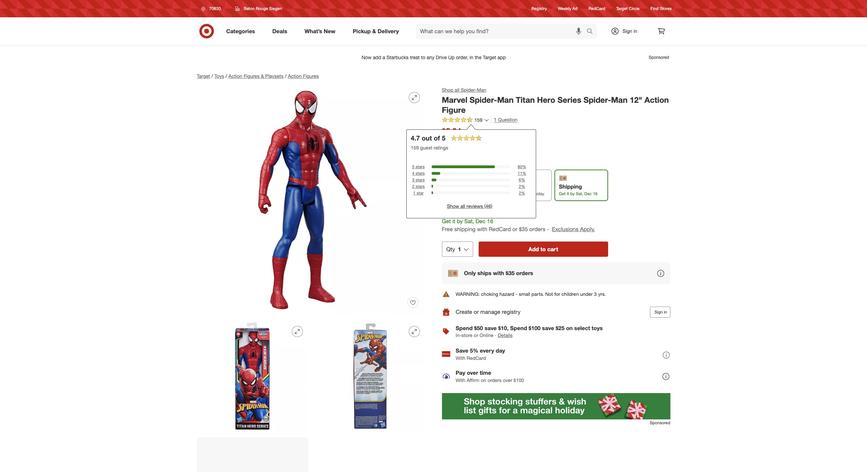 Task type: vqa. For each thing, say whether or not it's contained in the screenshot.


Task type: describe. For each thing, give the bounding box(es) containing it.
0 vertical spatial in
[[634, 28, 638, 34]]

2 right soon
[[519, 190, 522, 196]]

0 horizontal spatial man
[[477, 87, 487, 93]]

sat, inside get it by sat, dec 16 free shipping with redcard or $35 orders - exclusions apply.
[[465, 218, 474, 225]]

$5.94
[[442, 126, 462, 136]]

$100 inside spend $50 save $10, spend $100 save $25 on select toys in-store or online ∙ details
[[529, 325, 541, 332]]

categories
[[226, 28, 255, 34]]

159 guest ratings
[[411, 145, 449, 151]]

save 5% every day with redcard
[[456, 347, 505, 361]]

hazard
[[500, 291, 515, 297]]

pickup & delivery link
[[347, 24, 408, 39]]

% for 5 stars
[[523, 164, 527, 169]]

redcard link
[[589, 6, 606, 12]]

shop
[[442, 87, 454, 93]]

manage
[[481, 309, 501, 316]]

for inside see 1 deal for this item link
[[473, 155, 479, 161]]

2 / from the left
[[226, 73, 227, 79]]

redcard inside save 5% every day with redcard
[[467, 355, 486, 361]]

toys
[[215, 73, 224, 79]]

online
[[481, 145, 494, 151]]

1 vertical spatial over
[[503, 377, 513, 383]]

guest
[[420, 145, 433, 151]]

stars for 5 stars
[[416, 164, 425, 169]]

details
[[498, 333, 513, 338]]

weekly ad
[[558, 6, 578, 11]]

titan
[[516, 95, 535, 105]]

2 down 3 stars
[[412, 184, 415, 189]]

2 spend from the left
[[510, 325, 527, 332]]

what's new
[[305, 28, 336, 34]]

delivery inside pickup & delivery link
[[378, 28, 399, 34]]

% inside $5.94 reg $6.99 sale save $ 1.05 ( 15 % when purchased online
[[480, 138, 484, 143]]

sign inside button
[[655, 310, 663, 315]]

80
[[518, 164, 523, 169]]

redcard inside get it by sat, dec 16 free shipping with redcard or $35 orders - exclusions apply.
[[489, 226, 511, 233]]

spend $50 save $10, spend $100 save $25 on select toys in-store or online ∙ details
[[456, 325, 603, 338]]

0 vertical spatial redcard
[[589, 6, 606, 11]]

question
[[498, 117, 518, 123]]

baton
[[244, 6, 255, 11]]

∙
[[495, 333, 496, 338]]

pickup for ready
[[447, 183, 465, 190]]

0 horizontal spatial sign in
[[623, 28, 638, 34]]

shop all spider-man marvel spider-man titan hero series spider-man 12" action figure
[[442, 87, 669, 115]]

ships
[[478, 270, 492, 277]]

1 right qty
[[458, 246, 461, 253]]

get it by sat, dec 16 free shipping with redcard or $35 orders - exclusions apply.
[[442, 218, 595, 233]]

shipping
[[559, 183, 582, 190]]

cart
[[548, 246, 559, 253]]

search
[[584, 28, 600, 35]]

% for 3 stars
[[522, 177, 525, 183]]

today
[[534, 191, 545, 196]]

circle
[[629, 6, 640, 11]]

target for target circle
[[617, 6, 628, 11]]

12"
[[630, 95, 643, 105]]

70820 inside dropdown button
[[209, 6, 221, 11]]

1 horizontal spatial 70820
[[462, 207, 478, 214]]

within
[[460, 191, 471, 196]]

series
[[558, 95, 582, 105]]

reviews
[[467, 203, 483, 209]]

on inside pay over time with affirm on orders over $100
[[481, 377, 487, 383]]

0 horizontal spatial 3
[[412, 177, 415, 183]]

1 star
[[413, 190, 424, 196]]

add to cart
[[529, 246, 559, 253]]

target for target / toys / action figures & playsets / action figures
[[197, 73, 210, 79]]

with inside pay over time with affirm on orders over $100
[[456, 377, 466, 383]]

what's new link
[[299, 24, 344, 39]]

0 vertical spatial 5
[[442, 134, 446, 142]]

% for 2 stars
[[522, 184, 525, 189]]

2 stars
[[412, 184, 425, 189]]

weekly ad link
[[558, 6, 578, 12]]

time
[[480, 369, 492, 376]]

create or manage registry
[[456, 309, 521, 316]]

this
[[480, 155, 488, 161]]

spider- up 159 link
[[470, 95, 498, 105]]

1 left question
[[494, 117, 497, 123]]

1 horizontal spatial save
[[485, 325, 497, 332]]

0 horizontal spatial action
[[229, 73, 242, 79]]

free
[[442, 226, 453, 233]]

orders inside get it by sat, dec 16 free shipping with redcard or $35 orders - exclusions apply.
[[530, 226, 546, 233]]

marvel spider-man titan hero series spider-man 12&#34; action figure, 1 of 4 image
[[197, 87, 426, 315]]

70820 button
[[197, 2, 228, 15]]

2 horizontal spatial man
[[612, 95, 628, 105]]

0 vertical spatial &
[[373, 28, 376, 34]]

11 %
[[518, 171, 527, 176]]

1 vertical spatial advertisement region
[[442, 393, 671, 420]]

shipping get it by sat, dec 16
[[559, 183, 598, 196]]

of
[[434, 134, 440, 142]]

0 vertical spatial advertisement region
[[191, 49, 676, 66]]

action inside shop all spider-man marvel spider-man titan hero series spider-man 12" action figure
[[645, 95, 669, 105]]

choking
[[481, 291, 499, 297]]

location
[[492, 208, 509, 214]]

$25
[[556, 325, 565, 332]]

5 stars
[[412, 164, 425, 169]]

as
[[503, 191, 508, 196]]

1 horizontal spatial 3
[[595, 291, 597, 297]]

16 inside get it by sat, dec 16 free shipping with redcard or $35 orders - exclusions apply.
[[487, 218, 494, 225]]

% for 4 stars
[[523, 171, 527, 176]]

figure
[[442, 105, 466, 115]]

1 vertical spatial &
[[261, 73, 264, 79]]

hours
[[475, 191, 486, 196]]

6 %
[[519, 177, 525, 183]]

children
[[562, 291, 579, 297]]

stars for 3 stars
[[416, 177, 425, 183]]

2 % for stars
[[519, 184, 525, 189]]

in inside button
[[664, 310, 668, 315]]

edit location button
[[482, 207, 510, 215]]

exclusions
[[552, 226, 579, 233]]

ship to 70820
[[442, 207, 478, 214]]

stars for 2 stars
[[416, 184, 425, 189]]

qty
[[447, 246, 455, 253]]

1 vertical spatial -
[[516, 291, 518, 297]]

warning: choking hazard - small parts. not for children under 3 yrs.
[[456, 291, 606, 297]]

shipping
[[455, 226, 476, 233]]

1 vertical spatial or
[[474, 309, 479, 316]]

by inside get it by sat, dec 16 free shipping with redcard or $35 orders - exclusions apply.
[[457, 218, 463, 225]]

ship
[[442, 207, 454, 214]]

item
[[489, 155, 499, 161]]

What can we help you find? suggestions appear below search field
[[416, 24, 589, 39]]

dec inside "shipping get it by sat, dec 16"
[[585, 191, 592, 196]]

reg
[[463, 130, 469, 135]]

baton rouge siegen button
[[231, 2, 287, 15]]

marvel spider-man titan hero series spider-man 12&#34; action figure, 3 of 4 image
[[314, 321, 426, 432]]

orders inside button
[[517, 270, 534, 277]]

on inside spend $50 save $10, spend $100 save $25 on select toys in-store or online ∙ details
[[567, 325, 573, 332]]

to for 70820
[[455, 207, 461, 214]]

80 %
[[518, 164, 527, 169]]

when
[[442, 145, 455, 151]]

16 inside "shipping get it by sat, dec 16"
[[593, 191, 598, 196]]

or inside get it by sat, dec 16 free shipping with redcard or $35 orders - exclusions apply.
[[513, 226, 518, 233]]

it inside "shipping get it by sat, dec 16"
[[567, 191, 569, 196]]

pickup for &
[[353, 28, 371, 34]]

1 question link
[[491, 116, 518, 124]]

1 question
[[494, 117, 518, 123]]

parts.
[[532, 291, 544, 297]]

- inside get it by sat, dec 16 free shipping with redcard or $35 orders - exclusions apply.
[[547, 226, 550, 233]]

4 stars
[[412, 171, 425, 176]]

not
[[546, 291, 553, 297]]

ad
[[573, 6, 578, 11]]



Task type: locate. For each thing, give the bounding box(es) containing it.
- left small
[[516, 291, 518, 297]]

on
[[567, 325, 573, 332], [481, 377, 487, 383]]

0 horizontal spatial /
[[212, 73, 213, 79]]

1 horizontal spatial figures
[[303, 73, 319, 79]]

2 with from the top
[[456, 377, 466, 383]]

3 left the yrs.
[[595, 291, 597, 297]]

0 horizontal spatial sign
[[623, 28, 633, 34]]

0 vertical spatial $100
[[529, 325, 541, 332]]

2 horizontal spatial /
[[285, 73, 287, 79]]

0 vertical spatial to
[[455, 207, 461, 214]]

edit
[[482, 208, 491, 214]]

2 horizontal spatial save
[[542, 325, 555, 332]]

all for show all reviews (46)
[[461, 203, 466, 209]]

1 horizontal spatial action
[[288, 73, 302, 79]]

0 horizontal spatial it
[[453, 218, 456, 225]]

4 stars from the top
[[416, 184, 425, 189]]

sign in link
[[605, 24, 649, 39]]

$35 inside get it by sat, dec 16 free shipping with redcard or $35 orders - exclusions apply.
[[519, 226, 528, 233]]

1
[[494, 117, 497, 123], [458, 155, 461, 161], [413, 190, 416, 196], [458, 246, 461, 253]]

marvel
[[442, 95, 468, 105]]

advertisement region
[[191, 49, 676, 66], [442, 393, 671, 420]]

1 horizontal spatial all
[[461, 203, 466, 209]]

1 vertical spatial with
[[456, 377, 466, 383]]

orders inside pay over time with affirm on orders over $100
[[488, 377, 502, 383]]

1 horizontal spatial by
[[571, 191, 575, 196]]

0 horizontal spatial with
[[477, 226, 488, 233]]

1 / from the left
[[212, 73, 213, 79]]

action right playsets
[[288, 73, 302, 79]]

0 vertical spatial pickup
[[353, 28, 371, 34]]

target inside target circle link
[[617, 6, 628, 11]]

add
[[529, 246, 539, 253]]

save up online
[[485, 325, 497, 332]]

1 horizontal spatial &
[[373, 28, 376, 34]]

1 vertical spatial on
[[481, 377, 487, 383]]

0 horizontal spatial spend
[[456, 325, 473, 332]]

spider- right series on the right top of page
[[584, 95, 612, 105]]

in-
[[456, 333, 462, 338]]

dec inside get it by sat, dec 16 free shipping with redcard or $35 orders - exclusions apply.
[[476, 218, 486, 225]]

1 horizontal spatial sign in
[[655, 310, 668, 315]]

show all reviews (46)
[[447, 203, 493, 209]]

with inside get it by sat, dec 16 free shipping with redcard or $35 orders - exclusions apply.
[[477, 226, 488, 233]]

on right the $25
[[567, 325, 573, 332]]

$35 inside only ships with $35 orders button
[[506, 270, 515, 277]]

2 % right soon
[[519, 190, 525, 196]]

1 vertical spatial $35
[[506, 270, 515, 277]]

on down time
[[481, 377, 487, 383]]

1 vertical spatial 3
[[595, 291, 597, 297]]

sat, down shipping
[[576, 191, 584, 196]]

for left the this
[[473, 155, 479, 161]]

stars for 4 stars
[[416, 171, 425, 176]]

spend up details
[[510, 325, 527, 332]]

pickup up ready
[[447, 183, 465, 190]]

1 horizontal spatial in
[[664, 310, 668, 315]]

redcard right ad
[[589, 6, 606, 11]]

with right shipping
[[477, 226, 488, 233]]

5 up '4'
[[412, 164, 415, 169]]

3 down '4'
[[412, 177, 415, 183]]

or inside spend $50 save $10, spend $100 save $25 on select toys in-store or online ∙ details
[[474, 333, 479, 338]]

with right ships
[[493, 270, 505, 277]]

stars down 5 stars at the top of page
[[416, 171, 425, 176]]

1 vertical spatial 5
[[412, 164, 415, 169]]

with down pay
[[456, 377, 466, 383]]

2 % down 6 %
[[519, 184, 525, 189]]

action figures link
[[288, 73, 319, 79]]

70820 left baton
[[209, 6, 221, 11]]

save left the $25
[[542, 325, 555, 332]]

1 horizontal spatial delivery
[[503, 183, 524, 190]]

2 %
[[519, 184, 525, 189], [519, 190, 525, 196]]

sat, inside "shipping get it by sat, dec 16"
[[576, 191, 584, 196]]

orders up add
[[530, 226, 546, 233]]

online
[[480, 333, 494, 338]]

to
[[455, 207, 461, 214], [541, 246, 546, 253]]

1 vertical spatial 159
[[411, 145, 419, 151]]

% right soon
[[522, 190, 525, 196]]

11
[[518, 171, 523, 176]]

1 horizontal spatial man
[[498, 95, 514, 105]]

4.7 out of 5
[[411, 134, 446, 142]]

siegen
[[269, 6, 282, 11]]

1 vertical spatial with
[[493, 270, 505, 277]]

get inside get it by sat, dec 16 free shipping with redcard or $35 orders - exclusions apply.
[[442, 218, 451, 225]]

0 horizontal spatial all
[[455, 87, 460, 93]]

1 spend from the left
[[456, 325, 473, 332]]

0 vertical spatial with
[[456, 355, 466, 361]]

spend up store
[[456, 325, 473, 332]]

save
[[453, 138, 462, 143], [485, 325, 497, 332], [542, 325, 555, 332]]

registry
[[532, 6, 547, 11]]

% up 6 %
[[523, 171, 527, 176]]

all right shop in the top right of the page
[[455, 87, 460, 93]]

$50
[[475, 325, 483, 332]]

1 vertical spatial all
[[461, 203, 466, 209]]

soon
[[509, 191, 518, 196]]

1 vertical spatial for
[[555, 291, 561, 297]]

0 vertical spatial orders
[[530, 226, 546, 233]]

delivery inside delivery as soon as 3pm today
[[503, 183, 524, 190]]

image gallery element
[[197, 87, 426, 472]]

stars up star
[[416, 184, 425, 189]]

it inside get it by sat, dec 16 free shipping with redcard or $35 orders - exclusions apply.
[[453, 218, 456, 225]]

3pm
[[525, 191, 533, 196]]

to right add
[[541, 246, 546, 253]]

3 stars from the top
[[416, 177, 425, 183]]

2 left hours
[[472, 191, 474, 196]]

sign in inside button
[[655, 310, 668, 315]]

15
[[476, 138, 480, 143]]

$
[[463, 138, 465, 143]]

1 horizontal spatial target
[[617, 6, 628, 11]]

0 vertical spatial 70820
[[209, 6, 221, 11]]

delivery as soon as 3pm today
[[503, 183, 545, 196]]

1 horizontal spatial 5
[[442, 134, 446, 142]]

1 2 % from the top
[[519, 184, 525, 189]]

spider- up marvel
[[461, 87, 477, 93]]

1 right see
[[458, 155, 461, 161]]

5%
[[470, 347, 479, 354]]

action figures & playsets link
[[229, 73, 284, 79]]

delivery
[[378, 28, 399, 34], [503, 183, 524, 190]]

stores
[[660, 6, 672, 11]]

159 for 159
[[475, 117, 483, 123]]

registry
[[502, 309, 521, 316]]

(
[[474, 138, 476, 143]]

0 vertical spatial target
[[617, 6, 628, 11]]

0 horizontal spatial 159
[[411, 145, 419, 151]]

it
[[567, 191, 569, 196], [453, 218, 456, 225]]

- left 'exclusions'
[[547, 226, 550, 233]]

pickup & delivery
[[353, 28, 399, 34]]

1 vertical spatial delivery
[[503, 183, 524, 190]]

0 horizontal spatial redcard
[[467, 355, 486, 361]]

% up 11 %
[[523, 164, 527, 169]]

1 horizontal spatial it
[[567, 191, 569, 196]]

1 vertical spatial sign in
[[655, 310, 668, 315]]

by down shipping
[[571, 191, 575, 196]]

it up 'free'
[[453, 218, 456, 225]]

0 vertical spatial dec
[[585, 191, 592, 196]]

0 horizontal spatial save
[[453, 138, 462, 143]]

1 left star
[[413, 190, 416, 196]]

see
[[448, 155, 457, 161]]

weekly
[[558, 6, 572, 11]]

1 horizontal spatial sat,
[[576, 191, 584, 196]]

pickup inside pickup ready within 2 hours
[[447, 183, 465, 190]]

$100
[[529, 325, 541, 332], [514, 377, 524, 383]]

baton rouge siegen
[[244, 6, 282, 11]]

all right the show
[[461, 203, 466, 209]]

2 2 % from the top
[[519, 190, 525, 196]]

0 vertical spatial 2 %
[[519, 184, 525, 189]]

4
[[412, 171, 415, 176]]

3 / from the left
[[285, 73, 287, 79]]

1 vertical spatial sign
[[655, 310, 663, 315]]

0 vertical spatial all
[[455, 87, 460, 93]]

marvel spider-man titan hero series spider-man 12&#34; action figure, 2 of 4 image
[[197, 321, 308, 432]]

/ left toys
[[212, 73, 213, 79]]

every
[[480, 347, 495, 354]]

pay
[[456, 369, 466, 376]]

it down shipping
[[567, 191, 569, 196]]

with
[[477, 226, 488, 233], [493, 270, 505, 277]]

save left $
[[453, 138, 462, 143]]

2 vertical spatial redcard
[[467, 355, 486, 361]]

0 horizontal spatial $100
[[514, 377, 524, 383]]

$100 inside pay over time with affirm on orders over $100
[[514, 377, 524, 383]]

all inside show all reviews (46) button
[[461, 203, 466, 209]]

target circle
[[617, 6, 640, 11]]

find
[[651, 6, 659, 11]]

0 horizontal spatial sat,
[[465, 218, 474, 225]]

edit location
[[482, 208, 509, 214]]

hero
[[537, 95, 556, 105]]

1 stars from the top
[[416, 164, 425, 169]]

find stores
[[651, 6, 672, 11]]

to right ship
[[455, 207, 461, 214]]

over up affirm
[[467, 369, 479, 376]]

0 horizontal spatial delivery
[[378, 28, 399, 34]]

/
[[212, 73, 213, 79], [226, 73, 227, 79], [285, 73, 287, 79]]

3 stars
[[412, 177, 425, 183]]

redcard
[[589, 6, 606, 11], [489, 226, 511, 233], [467, 355, 486, 361]]

ratings
[[434, 145, 449, 151]]

159 for 159 guest ratings
[[411, 145, 419, 151]]

with down save
[[456, 355, 466, 361]]

playsets
[[265, 73, 284, 79]]

orders up small
[[517, 270, 534, 277]]

out
[[422, 134, 432, 142]]

sat, up shipping
[[465, 218, 474, 225]]

redcard down location
[[489, 226, 511, 233]]

1 horizontal spatial /
[[226, 73, 227, 79]]

0 vertical spatial on
[[567, 325, 573, 332]]

0 horizontal spatial figures
[[244, 73, 260, 79]]

0 vertical spatial over
[[467, 369, 479, 376]]

by inside "shipping get it by sat, dec 16"
[[571, 191, 575, 196]]

target left circle
[[617, 6, 628, 11]]

get down shipping
[[559, 191, 566, 196]]

2 inside pickup ready within 2 hours
[[472, 191, 474, 196]]

as
[[519, 191, 524, 196]]

add to cart button
[[479, 242, 608, 257]]

0 vertical spatial get
[[559, 191, 566, 196]]

to for cart
[[541, 246, 546, 253]]

2 figures from the left
[[303, 73, 319, 79]]

for right not
[[555, 291, 561, 297]]

1 vertical spatial 16
[[487, 218, 494, 225]]

under
[[581, 291, 593, 297]]

to inside button
[[541, 246, 546, 253]]

1 horizontal spatial 159
[[475, 117, 483, 123]]

$6.99
[[470, 130, 480, 135]]

2 % for star
[[519, 190, 525, 196]]

1 vertical spatial redcard
[[489, 226, 511, 233]]

small
[[519, 291, 531, 297]]

% for 1 star
[[522, 190, 525, 196]]

get inside "shipping get it by sat, dec 16"
[[559, 191, 566, 196]]

get up 'free'
[[442, 218, 451, 225]]

1 vertical spatial target
[[197, 73, 210, 79]]

yrs.
[[599, 291, 606, 297]]

0 vertical spatial 16
[[593, 191, 598, 196]]

0 horizontal spatial for
[[473, 155, 479, 161]]

$5.94 reg $6.99 sale save $ 1.05 ( 15 % when purchased online
[[442, 126, 494, 151]]

show all reviews (46) button
[[447, 203, 493, 210]]

save inside $5.94 reg $6.99 sale save $ 1.05 ( 15 % when purchased online
[[453, 138, 462, 143]]

1 vertical spatial $100
[[514, 377, 524, 383]]

2 vertical spatial orders
[[488, 377, 502, 383]]

1 vertical spatial pickup
[[447, 183, 465, 190]]

star
[[417, 190, 424, 196]]

0 vertical spatial 159
[[475, 117, 483, 123]]

70820
[[209, 6, 221, 11], [462, 207, 478, 214]]

1 vertical spatial by
[[457, 218, 463, 225]]

5 right of
[[442, 134, 446, 142]]

see 1 deal for this item link
[[442, 153, 671, 163]]

all inside shop all spider-man marvel spider-man titan hero series spider-man 12" action figure
[[455, 87, 460, 93]]

%
[[480, 138, 484, 143], [523, 164, 527, 169], [523, 171, 527, 176], [522, 177, 525, 183], [522, 184, 525, 189], [522, 190, 525, 196]]

stars
[[416, 164, 425, 169], [416, 171, 425, 176], [416, 177, 425, 183], [416, 184, 425, 189]]

159 down the 4.7
[[411, 145, 419, 151]]

1 vertical spatial in
[[664, 310, 668, 315]]

1 horizontal spatial sign
[[655, 310, 663, 315]]

spider-
[[461, 87, 477, 93], [470, 95, 498, 105], [584, 95, 612, 105]]

0 horizontal spatial 5
[[412, 164, 415, 169]]

deal
[[462, 155, 472, 161]]

sign in
[[623, 28, 638, 34], [655, 310, 668, 315]]

1 vertical spatial sat,
[[465, 218, 474, 225]]

action right 12"
[[645, 95, 669, 105]]

1 vertical spatial 2 %
[[519, 190, 525, 196]]

1 vertical spatial orders
[[517, 270, 534, 277]]

5
[[442, 134, 446, 142], [412, 164, 415, 169]]

1 horizontal spatial $35
[[519, 226, 528, 233]]

0 horizontal spatial pickup
[[353, 28, 371, 34]]

select
[[575, 325, 591, 332]]

/ right toys
[[226, 73, 227, 79]]

orders
[[530, 226, 546, 233], [517, 270, 534, 277], [488, 377, 502, 383]]

1 horizontal spatial $100
[[529, 325, 541, 332]]

$10,
[[499, 325, 509, 332]]

man left 12"
[[612, 95, 628, 105]]

action right toys link
[[229, 73, 242, 79]]

orders down time
[[488, 377, 502, 383]]

% down 11 %
[[522, 177, 525, 183]]

0 horizontal spatial to
[[455, 207, 461, 214]]

with
[[456, 355, 466, 361], [456, 377, 466, 383]]

create
[[456, 309, 473, 316]]

details button
[[498, 332, 513, 339]]

2 horizontal spatial redcard
[[589, 6, 606, 11]]

2 horizontal spatial action
[[645, 95, 669, 105]]

1 horizontal spatial with
[[493, 270, 505, 277]]

0 vertical spatial sign in
[[623, 28, 638, 34]]

stars up 4 stars
[[416, 164, 425, 169]]

man right shop in the top right of the page
[[477, 87, 487, 93]]

-
[[547, 226, 550, 233], [516, 291, 518, 297]]

159 up $6.99
[[475, 117, 483, 123]]

1.05
[[465, 138, 473, 143]]

target / toys / action figures & playsets / action figures
[[197, 73, 319, 79]]

over down the day
[[503, 377, 513, 383]]

man left titan
[[498, 95, 514, 105]]

target left toys link
[[197, 73, 210, 79]]

159
[[475, 117, 483, 123], [411, 145, 419, 151]]

all for shop all spider-man marvel spider-man titan hero series spider-man 12" action figure
[[455, 87, 460, 93]]

stars down 4 stars
[[416, 177, 425, 183]]

3
[[412, 177, 415, 183], [595, 291, 597, 297]]

by up shipping
[[457, 218, 463, 225]]

1 with from the top
[[456, 355, 466, 361]]

0 vertical spatial by
[[571, 191, 575, 196]]

new
[[324, 28, 336, 34]]

warning:
[[456, 291, 480, 297]]

with inside button
[[493, 270, 505, 277]]

pickup right new
[[353, 28, 371, 34]]

pay over time with affirm on orders over $100
[[456, 369, 524, 383]]

% down 6 %
[[522, 184, 525, 189]]

2 stars from the top
[[416, 171, 425, 176]]

0 vertical spatial or
[[513, 226, 518, 233]]

70820 left the edit
[[462, 207, 478, 214]]

0 vertical spatial delivery
[[378, 28, 399, 34]]

$35 up add to cart button
[[519, 226, 528, 233]]

/ right playsets
[[285, 73, 287, 79]]

% right (
[[480, 138, 484, 143]]

0 vertical spatial -
[[547, 226, 550, 233]]

1 horizontal spatial dec
[[585, 191, 592, 196]]

1 figures from the left
[[244, 73, 260, 79]]

0 vertical spatial sign
[[623, 28, 633, 34]]

1 horizontal spatial 16
[[593, 191, 598, 196]]

redcard down 5%
[[467, 355, 486, 361]]

day
[[496, 347, 505, 354]]

with inside save 5% every day with redcard
[[456, 355, 466, 361]]

pickup ready within 2 hours
[[447, 183, 486, 196]]

1 horizontal spatial redcard
[[489, 226, 511, 233]]

2 down the 6
[[519, 184, 522, 189]]

$35 up hazard
[[506, 270, 515, 277]]

1 vertical spatial to
[[541, 246, 546, 253]]



